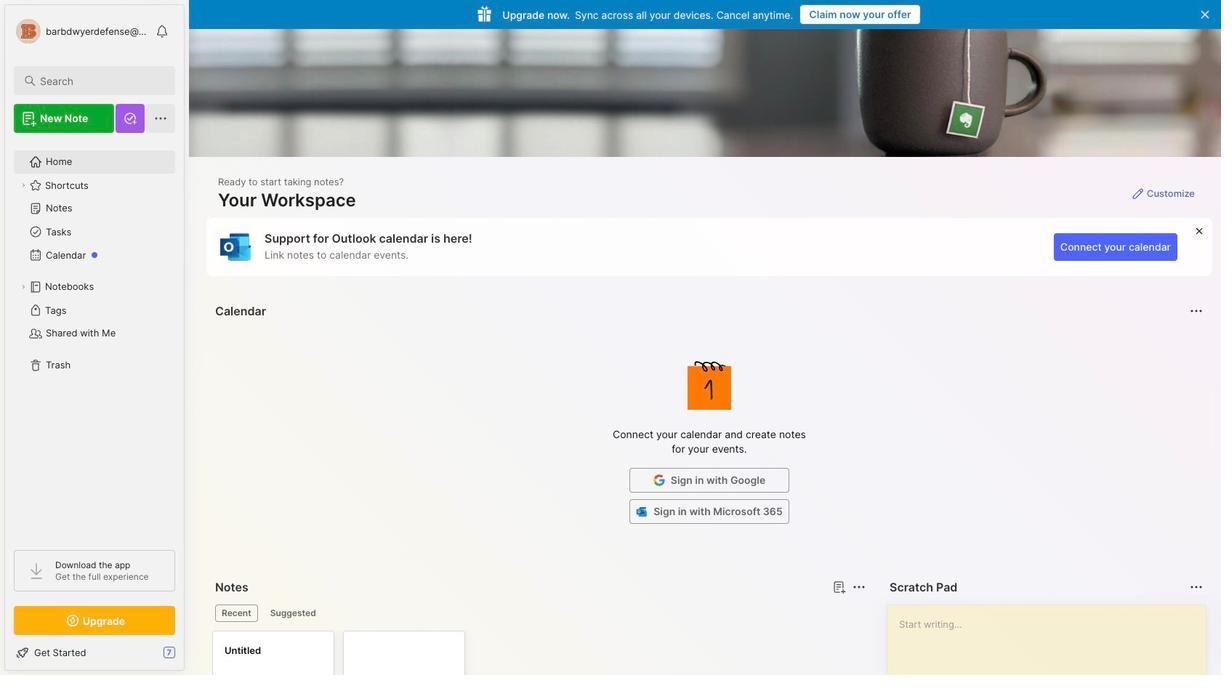 Task type: vqa. For each thing, say whether or not it's contained in the screenshot.
Expand note Image
no



Task type: describe. For each thing, give the bounding box(es) containing it.
0 horizontal spatial more actions field
[[849, 577, 869, 598]]

more actions image
[[851, 579, 868, 596]]

1 tab from the left
[[215, 605, 258, 622]]

tree inside main element
[[5, 142, 184, 537]]



Task type: locate. For each thing, give the bounding box(es) containing it.
Start writing… text field
[[899, 606, 1205, 675]]

Help and Learning task checklist field
[[5, 641, 184, 664]]

2 tab from the left
[[264, 605, 323, 622]]

tree
[[5, 142, 184, 537]]

Account field
[[14, 17, 148, 46]]

None search field
[[40, 72, 162, 89]]

1 vertical spatial more actions field
[[849, 577, 869, 598]]

0 vertical spatial more actions field
[[1186, 301, 1207, 321]]

row group
[[212, 631, 474, 675]]

Search text field
[[40, 74, 162, 88]]

1 horizontal spatial more actions field
[[1186, 301, 1207, 321]]

expand notebooks image
[[19, 283, 28, 292]]

More actions field
[[1186, 301, 1207, 321], [849, 577, 869, 598]]

main element
[[0, 0, 189, 675]]

tab list
[[215, 605, 864, 622]]

none search field inside main element
[[40, 72, 162, 89]]

0 horizontal spatial tab
[[215, 605, 258, 622]]

1 horizontal spatial tab
[[264, 605, 323, 622]]

tab
[[215, 605, 258, 622], [264, 605, 323, 622]]

click to collapse image
[[184, 648, 194, 666]]



